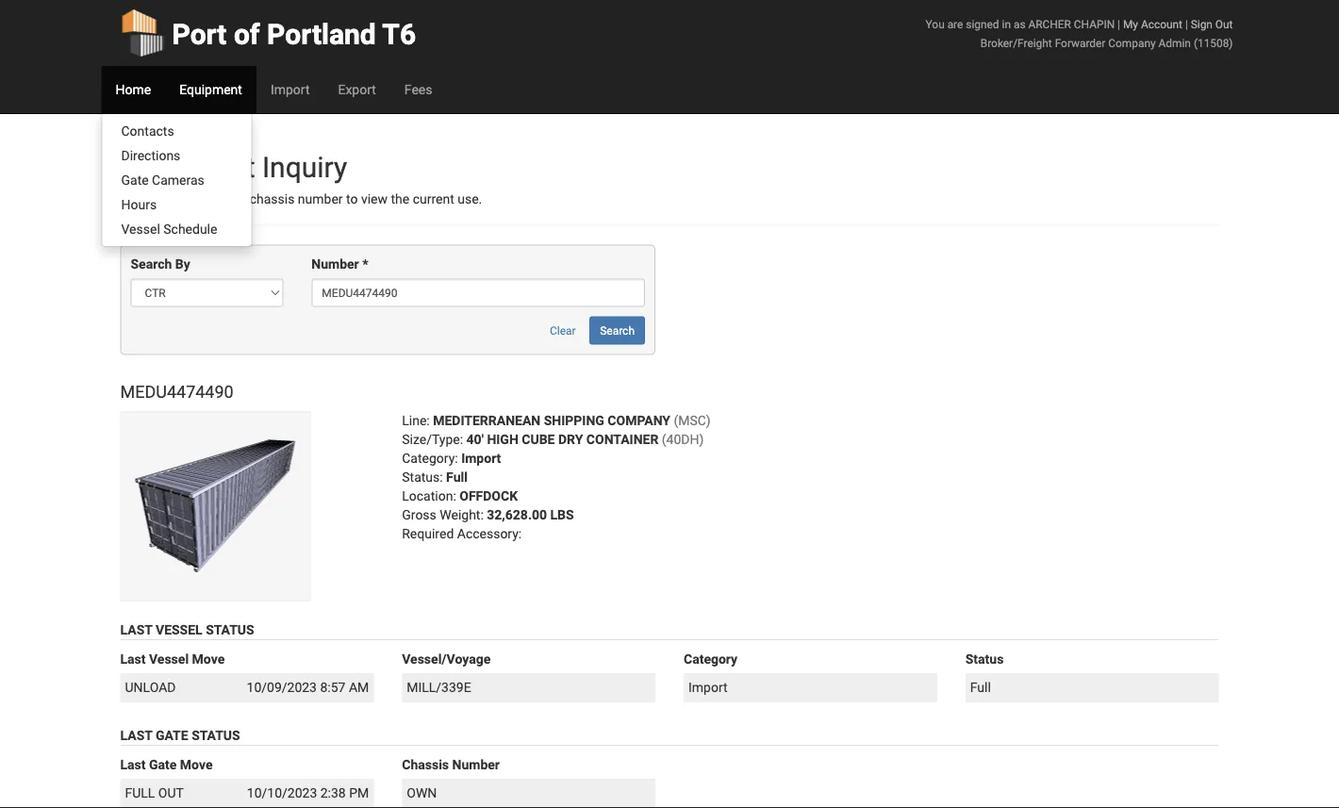 Task type: locate. For each thing, give the bounding box(es) containing it.
0 horizontal spatial import
[[271, 82, 310, 97]]

0 vertical spatial gate
[[121, 172, 149, 188]]

contacts directions gate cameras hours vessel schedule
[[121, 123, 217, 237]]

status
[[206, 622, 254, 638], [966, 651, 1004, 667], [192, 728, 240, 743]]

10/10/2023
[[247, 785, 317, 801]]

number
[[312, 256, 359, 272], [452, 757, 500, 772]]

search right clear
[[600, 324, 635, 337]]

0 vertical spatial full
[[446, 469, 468, 485]]

last for last vessel status
[[120, 622, 152, 638]]

account
[[1141, 17, 1183, 31]]

equipment inside equipment inquiry enter the container or chassis number to view the current use.
[[120, 150, 255, 184]]

broker/freight
[[981, 36, 1052, 50]]

last for last gate move
[[120, 757, 146, 772]]

search inside button
[[600, 324, 635, 337]]

of
[[234, 17, 260, 51]]

0 vertical spatial search
[[131, 256, 172, 272]]

last up last gate move
[[120, 728, 152, 743]]

equipment up container
[[120, 150, 255, 184]]

schedule
[[163, 221, 217, 237]]

number left *
[[312, 256, 359, 272]]

contacts link
[[102, 119, 251, 143]]

search for search
[[600, 324, 635, 337]]

port
[[172, 17, 227, 51]]

container
[[176, 191, 231, 207]]

0 vertical spatial equipment
[[179, 82, 242, 97]]

cube
[[522, 432, 555, 447]]

equipment
[[179, 82, 242, 97], [120, 150, 255, 184]]

import inside line: mediterranean shipping company (msc) size/type: 40' high cube dry container (40dh) category: import status: full location: offdock gross weight: 32,628.00 lbs required accessory:
[[461, 451, 501, 466]]

move down last vessel status
[[192, 651, 225, 667]]

import down the 40'
[[461, 451, 501, 466]]

0 horizontal spatial |
[[1118, 17, 1121, 31]]

1 vertical spatial move
[[180, 757, 213, 772]]

0 vertical spatial number
[[312, 256, 359, 272]]

1 vertical spatial gate
[[156, 728, 188, 743]]

(40dh)
[[662, 432, 704, 447]]

equipment up contacts link
[[179, 82, 242, 97]]

last vessel status
[[120, 622, 254, 638]]

32,628.00
[[487, 507, 547, 523]]

2 last from the top
[[120, 651, 146, 667]]

2:38
[[320, 785, 346, 801]]

1 vertical spatial search
[[600, 324, 635, 337]]

2 vertical spatial gate
[[149, 757, 177, 772]]

1 vertical spatial vessel
[[156, 622, 202, 638]]

last up full
[[120, 757, 146, 772]]

you are signed in as archer chapin | my account | sign out broker/freight forwarder company admin (11508)
[[926, 17, 1233, 50]]

location:
[[402, 488, 456, 504]]

hours link
[[102, 192, 251, 217]]

1 vertical spatial number
[[452, 757, 500, 772]]

0 horizontal spatial search
[[131, 256, 172, 272]]

last gate move
[[120, 757, 213, 772]]

vessel up the unload
[[149, 651, 189, 667]]

10/10/2023 2:38 pm
[[247, 785, 369, 801]]

0 vertical spatial status
[[206, 622, 254, 638]]

move down last gate status
[[180, 757, 213, 772]]

2 vertical spatial import
[[689, 680, 728, 695]]

last gate status
[[120, 728, 240, 743]]

vessel up last vessel move
[[156, 622, 202, 638]]

last up last vessel move
[[120, 622, 152, 638]]

sign
[[1191, 17, 1213, 31]]

1 horizontal spatial |
[[1185, 17, 1188, 31]]

2 | from the left
[[1185, 17, 1188, 31]]

| left my
[[1118, 17, 1121, 31]]

Number * text field
[[312, 279, 645, 307]]

0 vertical spatial vessel
[[121, 221, 160, 237]]

move
[[192, 651, 225, 667], [180, 757, 213, 772]]

full
[[446, 469, 468, 485], [970, 680, 991, 695]]

4 last from the top
[[120, 757, 146, 772]]

the right view
[[391, 191, 410, 207]]

contacts
[[121, 123, 174, 139]]

last up the unload
[[120, 651, 146, 667]]

1 horizontal spatial the
[[391, 191, 410, 207]]

import inside "import" dropdown button
[[271, 82, 310, 97]]

status for last gate status
[[192, 728, 240, 743]]

weight:
[[440, 507, 484, 523]]

company
[[1109, 36, 1156, 50]]

1 horizontal spatial import
[[461, 451, 501, 466]]

my
[[1123, 17, 1138, 31]]

1 horizontal spatial search
[[600, 324, 635, 337]]

1 horizontal spatial number
[[452, 757, 500, 772]]

0 horizontal spatial the
[[154, 191, 173, 207]]

0 horizontal spatial number
[[312, 256, 359, 272]]

gate up 'out'
[[149, 757, 177, 772]]

|
[[1118, 17, 1121, 31], [1185, 17, 1188, 31]]

3 last from the top
[[120, 728, 152, 743]]

last
[[120, 622, 152, 638], [120, 651, 146, 667], [120, 728, 152, 743], [120, 757, 146, 772]]

chassis
[[402, 757, 449, 772]]

8:57
[[320, 680, 346, 695]]

40'
[[466, 432, 484, 447]]

number *
[[312, 256, 368, 272]]

gate
[[121, 172, 149, 188], [156, 728, 188, 743], [149, 757, 177, 772]]

1 vertical spatial import
[[461, 451, 501, 466]]

(msc)
[[674, 413, 711, 428]]

offdock
[[460, 488, 518, 504]]

2 vertical spatial status
[[192, 728, 240, 743]]

use.
[[458, 191, 482, 207]]

vessel down hours
[[121, 221, 160, 237]]

1 horizontal spatial full
[[970, 680, 991, 695]]

0 vertical spatial move
[[192, 651, 225, 667]]

my account link
[[1123, 17, 1183, 31]]

gate up last gate move
[[156, 728, 188, 743]]

full
[[125, 785, 155, 801]]

vessel
[[121, 221, 160, 237], [156, 622, 202, 638], [149, 651, 189, 667]]

equipment for equipment
[[179, 82, 242, 97]]

status:
[[402, 469, 443, 485]]

1 last from the top
[[120, 622, 152, 638]]

home
[[116, 82, 151, 97]]

number right chassis
[[452, 757, 500, 772]]

admin
[[1159, 36, 1191, 50]]

gate up enter
[[121, 172, 149, 188]]

home button
[[101, 66, 165, 113]]

import button
[[256, 66, 324, 113]]

dry
[[558, 432, 583, 447]]

category
[[684, 651, 738, 667]]

size/type:
[[402, 432, 463, 447]]

0 vertical spatial import
[[271, 82, 310, 97]]

| left sign
[[1185, 17, 1188, 31]]

unload
[[125, 680, 176, 695]]

(11508)
[[1194, 36, 1233, 50]]

required
[[402, 526, 454, 542]]

gate cameras link
[[102, 168, 251, 192]]

2 horizontal spatial import
[[689, 680, 728, 695]]

vessel for last vessel status
[[156, 622, 202, 638]]

10/09/2023 8:57 am
[[247, 680, 369, 695]]

port of portland t6 link
[[120, 0, 416, 66]]

gate inside 'contacts directions gate cameras hours vessel schedule'
[[121, 172, 149, 188]]

import down category
[[689, 680, 728, 695]]

import
[[271, 82, 310, 97], [461, 451, 501, 466], [689, 680, 728, 695]]

import down port of portland t6
[[271, 82, 310, 97]]

clear button
[[540, 316, 586, 345]]

gate for last gate move
[[149, 757, 177, 772]]

as
[[1014, 17, 1026, 31]]

1 vertical spatial equipment
[[120, 150, 255, 184]]

search left 'by'
[[131, 256, 172, 272]]

vessel/voyage
[[402, 651, 491, 667]]

chapin
[[1074, 17, 1115, 31]]

0 horizontal spatial full
[[446, 469, 468, 485]]

equipment inside popup button
[[179, 82, 242, 97]]

the
[[154, 191, 173, 207], [391, 191, 410, 207]]

last for last vessel move
[[120, 651, 146, 667]]

the down cameras
[[154, 191, 173, 207]]

2 vertical spatial vessel
[[149, 651, 189, 667]]



Task type: describe. For each thing, give the bounding box(es) containing it.
line: mediterranean shipping company (msc) size/type: 40' high cube dry container (40dh) category: import status: full location: offdock gross weight: 32,628.00 lbs required accessory:
[[402, 413, 711, 542]]

t6
[[382, 17, 416, 51]]

move for last vessel move
[[192, 651, 225, 667]]

export
[[338, 82, 376, 97]]

am
[[349, 680, 369, 695]]

full out
[[125, 785, 184, 801]]

pm
[[349, 785, 369, 801]]

clear
[[550, 324, 576, 337]]

full inside line: mediterranean shipping company (msc) size/type: 40' high cube dry container (40dh) category: import status: full location: offdock gross weight: 32,628.00 lbs required accessory:
[[446, 469, 468, 485]]

last for last gate status
[[120, 728, 152, 743]]

category:
[[402, 451, 458, 466]]

gate for last gate status
[[156, 728, 188, 743]]

equipment for equipment inquiry enter the container or chassis number to view the current use.
[[120, 150, 255, 184]]

vessel schedule link
[[102, 217, 251, 241]]

10/09/2023
[[247, 680, 317, 695]]

2 the from the left
[[391, 191, 410, 207]]

lbs
[[550, 507, 574, 523]]

vessel for last vessel move
[[149, 651, 189, 667]]

1 vertical spatial status
[[966, 651, 1004, 667]]

high
[[487, 432, 519, 447]]

export button
[[324, 66, 390, 113]]

equipment inquiry enter the container or chassis number to view the current use.
[[120, 150, 482, 207]]

medu4474490
[[120, 382, 234, 402]]

search button
[[590, 316, 645, 345]]

chassis number
[[402, 757, 500, 772]]

mill/339e
[[407, 680, 471, 695]]

archer
[[1029, 17, 1071, 31]]

are
[[948, 17, 963, 31]]

container
[[586, 432, 659, 447]]

portland
[[267, 17, 376, 51]]

vessel inside 'contacts directions gate cameras hours vessel schedule'
[[121, 221, 160, 237]]

1 the from the left
[[154, 191, 173, 207]]

directions link
[[102, 143, 251, 168]]

fees
[[404, 82, 432, 97]]

or
[[234, 191, 246, 207]]

hours
[[121, 197, 157, 212]]

view
[[361, 191, 388, 207]]

number
[[298, 191, 343, 207]]

out
[[1216, 17, 1233, 31]]

company
[[608, 413, 671, 428]]

directions
[[121, 148, 180, 163]]

accessory:
[[457, 526, 522, 542]]

search for search by
[[131, 256, 172, 272]]

shipping
[[544, 413, 604, 428]]

last vessel move
[[120, 651, 225, 667]]

port of portland t6
[[172, 17, 416, 51]]

cameras
[[152, 172, 205, 188]]

status for last vessel status
[[206, 622, 254, 638]]

current
[[413, 191, 454, 207]]

sign out link
[[1191, 17, 1233, 31]]

40dh image
[[120, 411, 311, 602]]

search by
[[131, 256, 190, 272]]

by
[[175, 256, 190, 272]]

inquiry
[[262, 150, 347, 184]]

*
[[362, 256, 368, 272]]

line:
[[402, 413, 430, 428]]

to
[[346, 191, 358, 207]]

gross
[[402, 507, 437, 523]]

out
[[158, 785, 184, 801]]

you
[[926, 17, 945, 31]]

own
[[407, 785, 437, 801]]

chassis
[[250, 191, 295, 207]]

fees button
[[390, 66, 447, 113]]

1 vertical spatial full
[[970, 680, 991, 695]]

signed
[[966, 17, 999, 31]]

move for last gate move
[[180, 757, 213, 772]]

mediterranean
[[433, 413, 541, 428]]

equipment button
[[165, 66, 256, 113]]

enter
[[120, 191, 151, 207]]

1 | from the left
[[1118, 17, 1121, 31]]

in
[[1002, 17, 1011, 31]]



Task type: vqa. For each thing, say whether or not it's contained in the screenshot.
Rights
no



